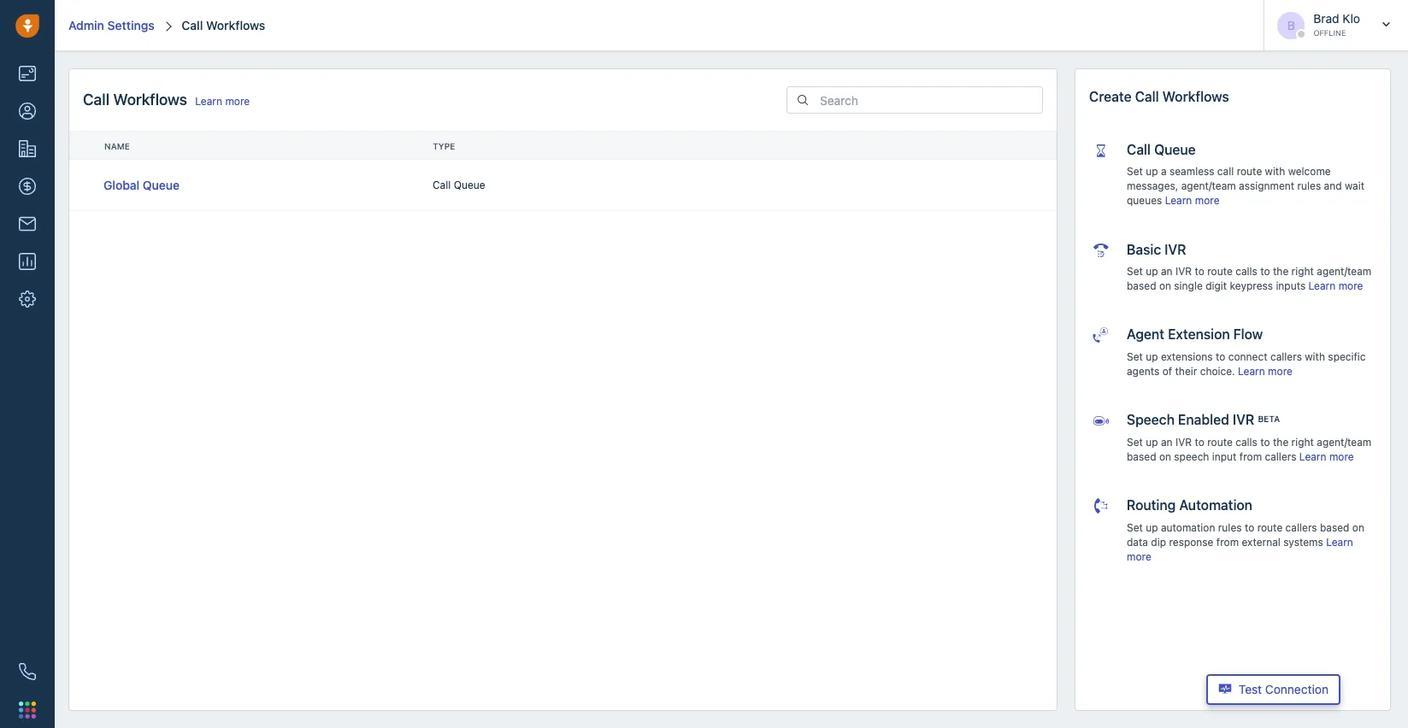 Task type: describe. For each thing, give the bounding box(es) containing it.
set up automation rules to route callers based on data dip response from external systems
[[1128, 522, 1365, 549]]

agent extension flow
[[1128, 327, 1264, 343]]

automation
[[1180, 498, 1253, 513]]

to inside set up extensions to connect callers with specific agents of their choice.
[[1216, 351, 1226, 364]]

basic ivr
[[1128, 242, 1187, 257]]

inputs
[[1277, 280, 1307, 293]]

agent/team inside set up a seamless call route with welcome messages, agent/team assignment rules and wait queues
[[1182, 180, 1237, 193]]

learn more link for set up a seamless call route with welcome messages, agent/team assignment rules and wait queues
[[1166, 195, 1220, 207]]

queues
[[1128, 195, 1163, 207]]

to down "beta"
[[1261, 436, 1271, 449]]

agents
[[1128, 365, 1160, 378]]

speech
[[1128, 413, 1175, 428]]

brad klo offline
[[1314, 11, 1361, 37]]

learn more for call queue
[[1166, 195, 1220, 207]]

agent
[[1128, 327, 1165, 343]]

specific
[[1329, 351, 1367, 364]]

extension
[[1169, 327, 1231, 343]]

learn for routing automation
[[1327, 536, 1354, 549]]

based for speech enabled ivr
[[1128, 451, 1157, 464]]

a
[[1162, 165, 1167, 178]]

Search text field
[[819, 87, 1043, 113]]

route for call queue
[[1238, 165, 1263, 178]]

messages,
[[1128, 180, 1179, 193]]

automation
[[1162, 522, 1216, 535]]

from inside the set up automation rules to route callers based on data dip response from external systems
[[1217, 536, 1240, 549]]

response
[[1170, 536, 1214, 549]]

ivr right basic
[[1165, 242, 1187, 257]]

of
[[1163, 365, 1173, 378]]

callers inside the set up automation rules to route callers based on data dip response from external systems
[[1286, 522, 1318, 535]]

up for agent extension flow
[[1147, 351, 1159, 364]]

klo
[[1343, 11, 1361, 25]]

more for call queue
[[1196, 195, 1220, 207]]

single
[[1175, 280, 1203, 293]]

dip
[[1152, 536, 1167, 549]]

name
[[104, 141, 130, 151]]

routing
[[1128, 498, 1177, 513]]

test connection
[[1239, 683, 1329, 697]]

workflows for call workflows learn more
[[113, 91, 187, 109]]

set for speech enabled ivr
[[1128, 436, 1144, 449]]

input
[[1213, 451, 1237, 464]]

calls for speech enabled ivr
[[1236, 436, 1258, 449]]

digit
[[1206, 280, 1228, 293]]

up for basic ivr
[[1147, 265, 1159, 278]]

the for basic ivr
[[1274, 265, 1289, 278]]

on for basic ivr
[[1160, 280, 1172, 293]]

to up keypress
[[1261, 265, 1271, 278]]

type
[[433, 141, 455, 151]]

more for agent extension flow
[[1269, 365, 1293, 378]]

right for basic ivr
[[1292, 265, 1315, 278]]

set for call queue
[[1128, 165, 1144, 178]]

2 horizontal spatial workflows
[[1163, 89, 1230, 104]]

learn more link for set up an ivr to route calls to the right agent/team based on speech input from callers
[[1300, 451, 1355, 464]]

learn more link for set up automation rules to route callers based on data dip response from external systems
[[1128, 536, 1354, 564]]

an for basic ivr
[[1162, 265, 1173, 278]]

offline
[[1314, 28, 1347, 37]]

admin settings link
[[68, 18, 155, 32]]

agent/team for speech enabled ivr
[[1318, 436, 1372, 449]]

seamless
[[1170, 165, 1215, 178]]

create
[[1090, 89, 1132, 104]]

more for routing automation
[[1128, 551, 1152, 564]]

route for basic ivr
[[1208, 265, 1233, 278]]

0 horizontal spatial queue
[[143, 178, 180, 192]]

set for routing automation
[[1128, 522, 1144, 535]]

choice.
[[1201, 365, 1236, 378]]

on inside the set up automation rules to route callers based on data dip response from external systems
[[1353, 522, 1365, 535]]

their
[[1176, 365, 1198, 378]]

rules inside set up a seamless call route with welcome messages, agent/team assignment rules and wait queues
[[1298, 180, 1322, 193]]

phone image
[[19, 664, 36, 681]]

more for basic ivr
[[1339, 280, 1364, 293]]

extensions
[[1162, 351, 1214, 364]]

freshworks switcher image
[[19, 702, 36, 719]]

basic
[[1128, 242, 1162, 257]]

call up messages,
[[1128, 142, 1151, 157]]

learn for agent extension flow
[[1239, 365, 1266, 378]]

with for agent extension flow
[[1306, 351, 1326, 364]]

call right settings
[[182, 18, 203, 32]]

callers inside the set up an ivr to route calls to the right agent/team based on speech input from callers
[[1266, 451, 1297, 464]]

learn for speech enabled ivr
[[1300, 451, 1327, 464]]

on for speech enabled ivr
[[1160, 451, 1172, 464]]



Task type: locate. For each thing, give the bounding box(es) containing it.
more inside learn more link
[[1128, 551, 1152, 564]]

ivr
[[1165, 242, 1187, 257], [1176, 265, 1193, 278], [1234, 413, 1255, 428], [1176, 436, 1193, 449]]

an for speech enabled ivr
[[1162, 436, 1173, 449]]

0 vertical spatial on
[[1160, 280, 1172, 293]]

on inside set up an ivr to route calls to the right agent/team based on single digit keypress inputs
[[1160, 280, 1172, 293]]

set up an ivr to route calls to the right agent/team based on single digit keypress inputs
[[1128, 265, 1372, 293]]

3 set from the top
[[1128, 351, 1144, 364]]

1 set from the top
[[1128, 165, 1144, 178]]

agent/team down seamless
[[1182, 180, 1237, 193]]

call right create
[[1136, 89, 1160, 104]]

rules down welcome
[[1298, 180, 1322, 193]]

up for speech enabled ivr
[[1147, 436, 1159, 449]]

set up agents
[[1128, 351, 1144, 364]]

on inside the set up an ivr to route calls to the right agent/team based on speech input from callers
[[1160, 451, 1172, 464]]

learn more for basic ivr
[[1309, 280, 1364, 293]]

brad
[[1314, 11, 1340, 25]]

1 vertical spatial callers
[[1266, 451, 1297, 464]]

set inside set up a seamless call route with welcome messages, agent/team assignment rules and wait queues
[[1128, 165, 1144, 178]]

set for agent extension flow
[[1128, 351, 1144, 364]]

with
[[1266, 165, 1286, 178], [1306, 351, 1326, 364]]

set up extensions to connect callers with specific agents of their choice.
[[1128, 351, 1367, 378]]

0 horizontal spatial workflows
[[113, 91, 187, 109]]

1 horizontal spatial workflows
[[206, 18, 265, 32]]

call
[[182, 18, 203, 32], [1136, 89, 1160, 104], [83, 91, 110, 109], [1128, 142, 1151, 157], [433, 179, 451, 192]]

calls inside the set up an ivr to route calls to the right agent/team based on speech input from callers
[[1236, 436, 1258, 449]]

0 horizontal spatial call queue
[[433, 179, 486, 192]]

2 set from the top
[[1128, 265, 1144, 278]]

up inside set up an ivr to route calls to the right agent/team based on single digit keypress inputs
[[1147, 265, 1159, 278]]

1 right from the top
[[1292, 265, 1315, 278]]

admin settings
[[68, 18, 155, 32]]

call down type
[[433, 179, 451, 192]]

2 right from the top
[[1292, 436, 1315, 449]]

callers inside set up extensions to connect callers with specific agents of their choice.
[[1271, 351, 1303, 364]]

1 vertical spatial calls
[[1236, 436, 1258, 449]]

ivr inside the set up an ivr to route calls to the right agent/team based on speech input from callers
[[1176, 436, 1193, 449]]

an inside the set up an ivr to route calls to the right agent/team based on speech input from callers
[[1162, 436, 1173, 449]]

0 horizontal spatial with
[[1266, 165, 1286, 178]]

ivr up single
[[1176, 265, 1193, 278]]

route up external
[[1258, 522, 1283, 535]]

to inside the set up automation rules to route callers based on data dip response from external systems
[[1245, 522, 1255, 535]]

keypress
[[1231, 280, 1274, 293]]

call workflows learn more
[[83, 91, 250, 109]]

ivr up speech
[[1176, 436, 1193, 449]]

0 vertical spatial agent/team
[[1182, 180, 1237, 193]]

set down the speech
[[1128, 436, 1144, 449]]

call
[[1218, 165, 1235, 178]]

with inside set up extensions to connect callers with specific agents of their choice.
[[1306, 351, 1326, 364]]

up inside set up a seamless call route with welcome messages, agent/team assignment rules and wait queues
[[1147, 165, 1159, 178]]

agent/team up specific
[[1318, 265, 1372, 278]]

call queue up a
[[1128, 142, 1197, 157]]

based up systems
[[1321, 522, 1350, 535]]

based down the speech
[[1128, 451, 1157, 464]]

route inside set up an ivr to route calls to the right agent/team based on single digit keypress inputs
[[1208, 265, 1233, 278]]

0 vertical spatial callers
[[1271, 351, 1303, 364]]

call queue
[[1128, 142, 1197, 157], [433, 179, 486, 192]]

calls inside set up an ivr to route calls to the right agent/team based on single digit keypress inputs
[[1236, 265, 1258, 278]]

0 vertical spatial rules
[[1298, 180, 1322, 193]]

learn for call queue
[[1166, 195, 1193, 207]]

1 vertical spatial call queue
[[433, 179, 486, 192]]

route up assignment
[[1238, 165, 1263, 178]]

the inside the set up an ivr to route calls to the right agent/team based on speech input from callers
[[1274, 436, 1289, 449]]

based inside the set up automation rules to route callers based on data dip response from external systems
[[1321, 522, 1350, 535]]

callers down "beta"
[[1266, 451, 1297, 464]]

2 up from the top
[[1147, 265, 1159, 278]]

queue up a
[[1155, 142, 1197, 157]]

callers
[[1271, 351, 1303, 364], [1266, 451, 1297, 464], [1286, 522, 1318, 535]]

0 vertical spatial based
[[1128, 280, 1157, 293]]

set up messages,
[[1128, 165, 1144, 178]]

to up external
[[1245, 522, 1255, 535]]

0 vertical spatial the
[[1274, 265, 1289, 278]]

call workflows link
[[179, 18, 265, 32]]

1 vertical spatial based
[[1128, 451, 1157, 464]]

right
[[1292, 265, 1315, 278], [1292, 436, 1315, 449]]

the up inputs
[[1274, 265, 1289, 278]]

from right input
[[1240, 451, 1263, 464]]

global queue
[[104, 178, 180, 192]]

up left a
[[1147, 165, 1159, 178]]

flow
[[1234, 327, 1264, 343]]

up down basic ivr
[[1147, 265, 1159, 278]]

welcome
[[1289, 165, 1332, 178]]

5 up from the top
[[1147, 522, 1159, 535]]

global
[[104, 178, 140, 192]]

an inside set up an ivr to route calls to the right agent/team based on single digit keypress inputs
[[1162, 265, 1173, 278]]

from inside the set up an ivr to route calls to the right agent/team based on speech input from callers
[[1240, 451, 1263, 464]]

rules
[[1298, 180, 1322, 193], [1219, 522, 1243, 535]]

1 horizontal spatial queue
[[454, 179, 486, 192]]

connection
[[1266, 683, 1329, 697]]

the down "beta"
[[1274, 436, 1289, 449]]

more for speech enabled ivr
[[1330, 451, 1355, 464]]

speech
[[1175, 451, 1210, 464]]

1 up from the top
[[1147, 165, 1159, 178]]

based down basic
[[1128, 280, 1157, 293]]

1 vertical spatial agent/team
[[1318, 265, 1372, 278]]

learn more for routing automation
[[1128, 536, 1354, 564]]

data
[[1128, 536, 1149, 549]]

1 horizontal spatial rules
[[1298, 180, 1322, 193]]

beta
[[1259, 414, 1281, 425]]

route inside set up a seamless call route with welcome messages, agent/team assignment rules and wait queues
[[1238, 165, 1263, 178]]

2 the from the top
[[1274, 436, 1289, 449]]

and
[[1325, 180, 1343, 193]]

more
[[225, 95, 250, 108], [1196, 195, 1220, 207], [1339, 280, 1364, 293], [1269, 365, 1293, 378], [1330, 451, 1355, 464], [1128, 551, 1152, 564]]

set inside set up an ivr to route calls to the right agent/team based on single digit keypress inputs
[[1128, 265, 1144, 278]]

up down the speech
[[1147, 436, 1159, 449]]

route for speech enabled ivr
[[1208, 436, 1233, 449]]

agent/team inside the set up an ivr to route calls to the right agent/team based on speech input from callers
[[1318, 436, 1372, 449]]

callers up systems
[[1286, 522, 1318, 535]]

learn
[[195, 95, 222, 108], [1166, 195, 1193, 207], [1309, 280, 1336, 293], [1239, 365, 1266, 378], [1300, 451, 1327, 464], [1327, 536, 1354, 549]]

agent/team
[[1182, 180, 1237, 193], [1318, 265, 1372, 278], [1318, 436, 1372, 449]]

with for call queue
[[1266, 165, 1286, 178]]

connect
[[1229, 351, 1268, 364]]

route inside the set up an ivr to route calls to the right agent/team based on speech input from callers
[[1208, 436, 1233, 449]]

with inside set up a seamless call route with welcome messages, agent/team assignment rules and wait queues
[[1266, 165, 1286, 178]]

speech enabled ivr beta
[[1128, 413, 1281, 428]]

set inside the set up automation rules to route callers based on data dip response from external systems
[[1128, 522, 1144, 535]]

learn more for agent extension flow
[[1239, 365, 1293, 378]]

up inside the set up automation rules to route callers based on data dip response from external systems
[[1147, 522, 1159, 535]]

4 up from the top
[[1147, 436, 1159, 449]]

routing automation
[[1128, 498, 1253, 513]]

4 set from the top
[[1128, 436, 1144, 449]]

learn more
[[1166, 195, 1220, 207], [1309, 280, 1364, 293], [1239, 365, 1293, 378], [1300, 451, 1355, 464], [1128, 536, 1354, 564]]

1 vertical spatial from
[[1217, 536, 1240, 549]]

calls
[[1236, 265, 1258, 278], [1236, 436, 1258, 449]]

an
[[1162, 265, 1173, 278], [1162, 436, 1173, 449]]

0 vertical spatial with
[[1266, 165, 1286, 178]]

rules inside the set up automation rules to route callers based on data dip response from external systems
[[1219, 522, 1243, 535]]

agent/team down specific
[[1318, 436, 1372, 449]]

1 horizontal spatial with
[[1306, 351, 1326, 364]]

set up a seamless call route with welcome messages, agent/team assignment rules and wait queues
[[1128, 165, 1365, 207]]

up inside set up extensions to connect callers with specific agents of their choice.
[[1147, 351, 1159, 364]]

up for routing automation
[[1147, 522, 1159, 535]]

phone element
[[10, 655, 44, 690]]

learn inside call workflows learn more
[[195, 95, 222, 108]]

1 calls from the top
[[1236, 265, 1258, 278]]

based inside set up an ivr to route calls to the right agent/team based on single digit keypress inputs
[[1128, 280, 1157, 293]]

ivr inside set up an ivr to route calls to the right agent/team based on single digit keypress inputs
[[1176, 265, 1193, 278]]

set up data
[[1128, 522, 1144, 535]]

learn more link for call workflows
[[195, 95, 250, 108]]

call workflows
[[182, 18, 265, 32]]

with up assignment
[[1266, 165, 1286, 178]]

the
[[1274, 265, 1289, 278], [1274, 436, 1289, 449]]

agent/team inside set up an ivr to route calls to the right agent/team based on single digit keypress inputs
[[1318, 265, 1372, 278]]

calls up keypress
[[1236, 265, 1258, 278]]

1 vertical spatial an
[[1162, 436, 1173, 449]]

0 vertical spatial an
[[1162, 265, 1173, 278]]

based
[[1128, 280, 1157, 293], [1128, 451, 1157, 464], [1321, 522, 1350, 535]]

right inside set up an ivr to route calls to the right agent/team based on single digit keypress inputs
[[1292, 265, 1315, 278]]

workflows
[[206, 18, 265, 32], [1163, 89, 1230, 104], [113, 91, 187, 109]]

workflows for call workflows
[[206, 18, 265, 32]]

0 horizontal spatial rules
[[1219, 522, 1243, 535]]

up for call queue
[[1147, 165, 1159, 178]]

to
[[1195, 265, 1205, 278], [1261, 265, 1271, 278], [1216, 351, 1226, 364], [1195, 436, 1205, 449], [1261, 436, 1271, 449], [1245, 522, 1255, 535]]

admin
[[68, 18, 104, 32]]

from
[[1240, 451, 1263, 464], [1217, 536, 1240, 549]]

queue
[[1155, 142, 1197, 157], [143, 178, 180, 192], [454, 179, 486, 192]]

based for basic ivr
[[1128, 280, 1157, 293]]

settings
[[107, 18, 155, 32]]

route
[[1238, 165, 1263, 178], [1208, 265, 1233, 278], [1208, 436, 1233, 449], [1258, 522, 1283, 535]]

up up dip
[[1147, 522, 1159, 535]]

1 horizontal spatial call queue
[[1128, 142, 1197, 157]]

on
[[1160, 280, 1172, 293], [1160, 451, 1172, 464], [1353, 522, 1365, 535]]

1 vertical spatial the
[[1274, 436, 1289, 449]]

route inside the set up automation rules to route callers based on data dip response from external systems
[[1258, 522, 1283, 535]]

wait
[[1346, 180, 1365, 193]]

enabled
[[1179, 413, 1230, 428]]

2 vertical spatial callers
[[1286, 522, 1318, 535]]

assignment
[[1240, 180, 1295, 193]]

route up input
[[1208, 436, 1233, 449]]

route for routing automation
[[1258, 522, 1283, 535]]

learn more link for set up extensions to connect callers with specific agents of their choice.
[[1239, 365, 1293, 378]]

calls up input
[[1236, 436, 1258, 449]]

right inside the set up an ivr to route calls to the right agent/team based on speech input from callers
[[1292, 436, 1315, 449]]

0 vertical spatial from
[[1240, 451, 1263, 464]]

learn inside learn more
[[1327, 536, 1354, 549]]

0 vertical spatial right
[[1292, 265, 1315, 278]]

set inside the set up an ivr to route calls to the right agent/team based on speech input from callers
[[1128, 436, 1144, 449]]

1 vertical spatial with
[[1306, 351, 1326, 364]]

rules down automation
[[1219, 522, 1243, 535]]

based inside the set up an ivr to route calls to the right agent/team based on speech input from callers
[[1128, 451, 1157, 464]]

1 vertical spatial rules
[[1219, 522, 1243, 535]]

1 an from the top
[[1162, 265, 1173, 278]]

1 vertical spatial on
[[1160, 451, 1172, 464]]

set inside set up extensions to connect callers with specific agents of their choice.
[[1128, 351, 1144, 364]]

ivr left "beta"
[[1234, 413, 1255, 428]]

call up the name
[[83, 91, 110, 109]]

3 up from the top
[[1147, 351, 1159, 364]]

b
[[1288, 18, 1296, 32]]

global queue link
[[104, 178, 180, 192]]

to up speech
[[1195, 436, 1205, 449]]

the inside set up an ivr to route calls to the right agent/team based on single digit keypress inputs
[[1274, 265, 1289, 278]]

1 vertical spatial right
[[1292, 436, 1315, 449]]

2 vertical spatial on
[[1353, 522, 1365, 535]]

2 vertical spatial based
[[1321, 522, 1350, 535]]

systems
[[1284, 536, 1324, 549]]

learn more link
[[195, 95, 250, 108], [1166, 195, 1220, 207], [1309, 280, 1364, 293], [1239, 365, 1293, 378], [1300, 451, 1355, 464], [1128, 536, 1354, 564]]

an down the speech
[[1162, 436, 1173, 449]]

0 vertical spatial calls
[[1236, 265, 1258, 278]]

2 calls from the top
[[1236, 436, 1258, 449]]

right for speech enabled ivr
[[1292, 436, 1315, 449]]

set
[[1128, 165, 1144, 178], [1128, 265, 1144, 278], [1128, 351, 1144, 364], [1128, 436, 1144, 449], [1128, 522, 1144, 535]]

1 the from the top
[[1274, 265, 1289, 278]]

more inside call workflows learn more
[[225, 95, 250, 108]]

call queue down type
[[433, 179, 486, 192]]

test
[[1239, 683, 1263, 697]]

to up choice.
[[1216, 351, 1226, 364]]

up
[[1147, 165, 1159, 178], [1147, 265, 1159, 278], [1147, 351, 1159, 364], [1147, 436, 1159, 449], [1147, 522, 1159, 535]]

set for basic ivr
[[1128, 265, 1144, 278]]

set up an ivr to route calls to the right agent/team based on speech input from callers
[[1128, 436, 1372, 464]]

learn more link for set up an ivr to route calls to the right agent/team based on single digit keypress inputs
[[1309, 280, 1364, 293]]

agent/team for basic ivr
[[1318, 265, 1372, 278]]

an down basic ivr
[[1162, 265, 1173, 278]]

2 horizontal spatial queue
[[1155, 142, 1197, 157]]

0 vertical spatial call queue
[[1128, 142, 1197, 157]]

queue right global
[[143, 178, 180, 192]]

learn for basic ivr
[[1309, 280, 1336, 293]]

with left specific
[[1306, 351, 1326, 364]]

to up single
[[1195, 265, 1205, 278]]

2 an from the top
[[1162, 436, 1173, 449]]

from left external
[[1217, 536, 1240, 549]]

external
[[1243, 536, 1281, 549]]

queue down type
[[454, 179, 486, 192]]

set down basic
[[1128, 265, 1144, 278]]

create call workflows
[[1090, 89, 1230, 104]]

calls for basic ivr
[[1236, 265, 1258, 278]]

5 set from the top
[[1128, 522, 1144, 535]]

route up digit
[[1208, 265, 1233, 278]]

the for speech enabled ivr
[[1274, 436, 1289, 449]]

up up agents
[[1147, 351, 1159, 364]]

2 vertical spatial agent/team
[[1318, 436, 1372, 449]]

callers right connect
[[1271, 351, 1303, 364]]

up inside the set up an ivr to route calls to the right agent/team based on speech input from callers
[[1147, 436, 1159, 449]]



Task type: vqa. For each thing, say whether or not it's contained in the screenshot.
View on the left
no



